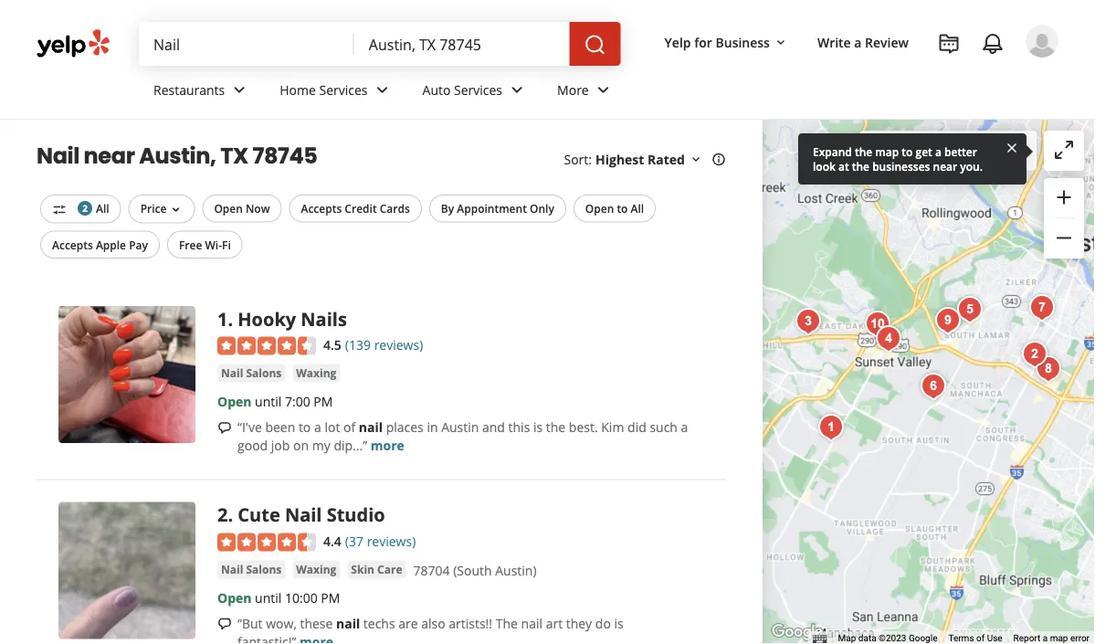 Task type: vqa. For each thing, say whether or not it's contained in the screenshot.
Food Delivery Services button
no



Task type: describe. For each thing, give the bounding box(es) containing it.
4.4 star rating image
[[218, 533, 316, 551]]

close image
[[1005, 139, 1020, 155]]

search as map moves
[[897, 142, 1026, 160]]

reviews) for 1 . hooky nails
[[374, 336, 423, 354]]

the inside "places in austin and this is the best. kim did such a good job on my dip...""
[[546, 419, 566, 436]]

waxing link for nail salons link related to 2nd 'waxing' button from the top
[[293, 561, 340, 579]]

skin care link
[[348, 561, 406, 579]]

kim
[[602, 419, 625, 436]]

until for cute
[[255, 589, 282, 607]]

yelp for business
[[665, 33, 770, 51]]

a inside the expand the map to get a better look at the businesses near you.
[[936, 144, 942, 159]]

use
[[988, 633, 1003, 644]]

. for 1
[[228, 306, 233, 331]]

designer nails image
[[791, 303, 827, 340]]

reviews) for 2 . cute nail studio
[[367, 533, 416, 550]]

accepts for accepts apple pay
[[52, 237, 93, 252]]

dip..."
[[334, 437, 368, 454]]

more
[[371, 437, 405, 454]]

to inside the expand the map to get a better look at the businesses near you.
[[902, 144, 913, 159]]

(139 reviews) link
[[345, 334, 423, 354]]

services for auto services
[[454, 81, 503, 98]]

home services link
[[265, 66, 408, 119]]

open for open until 7:00 pm
[[218, 393, 252, 410]]

expand
[[813, 144, 853, 159]]

1 all from the left
[[96, 201, 109, 216]]

24 chevron down v2 image for restaurants
[[229, 79, 251, 101]]

tp pure nails image
[[952, 292, 989, 328]]

waxing for 2nd 'waxing' button from the top
[[296, 562, 337, 577]]

get
[[916, 144, 933, 159]]

nail inside techs are also artists!! the nail art they do is fantastic!"
[[521, 615, 543, 632]]

austin regalia nail & spa image
[[930, 303, 967, 339]]

"i've
[[238, 419, 262, 436]]

restaurants link
[[139, 66, 265, 119]]

techs are also artists!! the nail art they do is fantastic!"
[[238, 615, 624, 644]]

error
[[1071, 633, 1090, 644]]

terms of use
[[949, 633, 1003, 644]]

care
[[378, 562, 403, 577]]

now
[[246, 201, 270, 216]]

Near text field
[[369, 34, 555, 54]]

16 filter v2 image
[[52, 202, 67, 217]]

map for to
[[876, 144, 900, 159]]

services for home services
[[319, 81, 368, 98]]

pm for nails
[[314, 393, 333, 410]]

accepts apple pay
[[52, 237, 148, 252]]

keyboard shortcuts image
[[813, 635, 828, 644]]

accepts for accepts credit cards
[[301, 201, 342, 216]]

notifications image
[[983, 33, 1005, 55]]

user actions element
[[650, 23, 1085, 135]]

(37
[[345, 533, 364, 550]]

0 vertical spatial of
[[344, 419, 356, 436]]

expand map image
[[1054, 139, 1076, 161]]

open to all
[[586, 201, 645, 216]]

at
[[839, 159, 850, 174]]

auto
[[423, 81, 451, 98]]

nail down 4.4 star rating image
[[221, 562, 243, 577]]

accepts apple pay button
[[40, 231, 160, 259]]

open for open now
[[214, 201, 243, 216]]

search image
[[585, 34, 607, 56]]

expand the map to get a better look at the businesses near you.
[[813, 144, 983, 174]]

fi
[[222, 237, 231, 252]]

24 chevron down v2 image for home services
[[372, 79, 394, 101]]

highest rated
[[596, 150, 685, 168]]

©2023
[[879, 633, 907, 644]]

appointment
[[457, 201, 527, 216]]

4.5 star rating image
[[218, 337, 316, 355]]

techs
[[364, 615, 395, 632]]

(37 reviews)
[[345, 533, 416, 550]]

nail up 16 filter v2 icon
[[37, 141, 79, 171]]

salons for nail salons link related to 2nd 'waxing' button from the top
[[246, 562, 282, 577]]

"i've been to a lot of nail
[[238, 419, 383, 436]]

places
[[386, 419, 424, 436]]

report
[[1014, 633, 1041, 644]]

accepts credit cards
[[301, 201, 410, 216]]

78745
[[253, 141, 318, 171]]

google
[[909, 633, 938, 644]]

been
[[265, 419, 295, 436]]

until for hooky
[[255, 393, 282, 410]]

also
[[422, 615, 446, 632]]

none field near
[[369, 34, 555, 54]]

business
[[716, 33, 770, 51]]

2 for 2 all
[[82, 202, 88, 214]]

nails
[[301, 306, 347, 331]]

1 waxing button from the top
[[293, 364, 340, 383]]

look
[[813, 159, 836, 174]]

b & y nails spa image
[[1025, 290, 1061, 326]]

as
[[940, 142, 954, 160]]

you.
[[961, 159, 983, 174]]

open to all button
[[574, 195, 656, 223]]

studio
[[327, 502, 385, 527]]

map region
[[641, 0, 1096, 644]]

filters group
[[37, 195, 660, 259]]

projects image
[[939, 33, 961, 55]]

nail down 4.5 star rating image
[[221, 366, 243, 381]]

moves
[[987, 142, 1026, 160]]

more link
[[371, 437, 405, 454]]

sort:
[[564, 150, 592, 168]]

4.5
[[324, 336, 342, 354]]

austin)
[[496, 561, 537, 579]]

data
[[859, 633, 877, 644]]

wow,
[[266, 615, 297, 632]]

art
[[546, 615, 563, 632]]

open now button
[[202, 195, 282, 223]]

austin,
[[139, 141, 216, 171]]

cards
[[380, 201, 410, 216]]

fantastic!"
[[238, 633, 296, 644]]

map
[[839, 633, 857, 644]]

artists!!
[[449, 615, 493, 632]]

78704 (south austin)
[[414, 561, 537, 579]]

home services
[[280, 81, 368, 98]]

(139 reviews)
[[345, 336, 423, 354]]

on
[[293, 437, 309, 454]]

map for error
[[1051, 633, 1069, 644]]

and
[[483, 419, 505, 436]]

rated
[[648, 150, 685, 168]]

highest rated button
[[596, 150, 704, 168]]

nail salons for nail salons link corresponding to second 'waxing' button from the bottom of the page
[[221, 366, 282, 381]]

free wi-fi button
[[167, 231, 243, 259]]

(139
[[345, 336, 371, 354]]

a inside "places in austin and this is the best. kim did such a good job on my dip...""
[[681, 419, 689, 436]]

search
[[897, 142, 937, 160]]

78704
[[414, 561, 450, 579]]

nail up more on the bottom left of the page
[[359, 419, 383, 436]]

yelp for business button
[[658, 26, 796, 59]]

such
[[650, 419, 678, 436]]

nail salons link for second 'waxing' button from the bottom of the page
[[218, 364, 285, 383]]



Task type: locate. For each thing, give the bounding box(es) containing it.
0 vertical spatial nail salons link
[[218, 364, 285, 383]]

1 24 chevron down v2 image from the left
[[506, 79, 528, 101]]

10:00
[[285, 589, 318, 607]]

24 chevron down v2 image down find text field
[[229, 79, 251, 101]]

to left 'get'
[[902, 144, 913, 159]]

None search field
[[139, 22, 625, 66]]

nail left art
[[521, 615, 543, 632]]

1 vertical spatial nail salons link
[[218, 561, 285, 579]]

0 horizontal spatial 24 chevron down v2 image
[[229, 79, 251, 101]]

nail salons for nail salons link related to 2nd 'waxing' button from the top
[[221, 562, 282, 577]]

1 vertical spatial salons
[[246, 562, 282, 577]]

waxing down 4.5
[[296, 366, 337, 381]]

1 horizontal spatial 24 chevron down v2 image
[[593, 79, 615, 101]]

hooky nails image
[[58, 306, 196, 443]]

services right auto
[[454, 81, 503, 98]]

0 vertical spatial nail salons button
[[218, 364, 285, 383]]

24 chevron down v2 image
[[229, 79, 251, 101], [372, 79, 394, 101]]

they
[[566, 615, 592, 632]]

2 left "cute"
[[218, 502, 228, 527]]

services inside home services link
[[319, 81, 368, 98]]

0 horizontal spatial accepts
[[52, 237, 93, 252]]

0 vertical spatial accepts
[[301, 201, 342, 216]]

1 until from the top
[[255, 393, 282, 410]]

16 speech v2 image
[[218, 421, 232, 435]]

is right this
[[534, 419, 543, 436]]

map data ©2023 google
[[839, 633, 938, 644]]

open until 10:00 pm
[[218, 589, 340, 607]]

16 chevron down v2 image
[[689, 152, 704, 167], [169, 202, 183, 217]]

open up 16 speech v2 image
[[218, 393, 252, 410]]

reviews)
[[374, 336, 423, 354], [367, 533, 416, 550]]

write
[[818, 33, 852, 51]]

waxing up 10:00 on the left bottom
[[296, 562, 337, 577]]

2 nail salons from the top
[[221, 562, 282, 577]]

0 horizontal spatial map
[[876, 144, 900, 159]]

16 chevron down v2 image inside price dropdown button
[[169, 202, 183, 217]]

1 horizontal spatial 24 chevron down v2 image
[[372, 79, 394, 101]]

restaurants
[[154, 81, 225, 98]]

more
[[558, 81, 589, 98]]

free
[[179, 237, 202, 252]]

24 chevron down v2 image inside more link
[[593, 79, 615, 101]]

until up been
[[255, 393, 282, 410]]

open down highest
[[586, 201, 614, 216]]

1 vertical spatial waxing
[[296, 562, 337, 577]]

0 horizontal spatial all
[[96, 201, 109, 216]]

0 horizontal spatial of
[[344, 419, 356, 436]]

2 nail salons button from the top
[[218, 561, 285, 579]]

terms of use link
[[949, 633, 1003, 644]]

2 right 16 filter v2 icon
[[82, 202, 88, 214]]

map right as
[[957, 142, 984, 160]]

cute
[[238, 502, 280, 527]]

only
[[530, 201, 555, 216]]

1 horizontal spatial services
[[454, 81, 503, 98]]

terms
[[949, 633, 975, 644]]

1 horizontal spatial cute nail studio image
[[1017, 336, 1054, 373]]

none field find
[[154, 34, 340, 54]]

all inside open to all button
[[631, 201, 645, 216]]

skin care
[[351, 562, 403, 577]]

are
[[399, 615, 418, 632]]

until up wow,
[[255, 589, 282, 607]]

2 none field from the left
[[369, 34, 555, 54]]

24 chevron down v2 image for more
[[593, 79, 615, 101]]

1 nail salons from the top
[[221, 366, 282, 381]]

1 horizontal spatial map
[[957, 142, 984, 160]]

do
[[596, 615, 611, 632]]

accepts credit cards button
[[289, 195, 422, 223]]

16 chevron down v2 image right price
[[169, 202, 183, 217]]

to inside button
[[617, 201, 628, 216]]

2 horizontal spatial to
[[902, 144, 913, 159]]

0 vertical spatial 16 chevron down v2 image
[[689, 152, 704, 167]]

free wi-fi
[[179, 237, 231, 252]]

1 vertical spatial reviews)
[[367, 533, 416, 550]]

business categories element
[[139, 66, 1059, 119]]

wi-
[[205, 237, 222, 252]]

all up accepts apple pay button at left top
[[96, 201, 109, 216]]

price
[[140, 201, 167, 216]]

is right do
[[615, 615, 624, 632]]

pay
[[129, 237, 148, 252]]

2 inside the 2 all
[[82, 202, 88, 214]]

open for open to all
[[586, 201, 614, 216]]

near inside the expand the map to get a better look at the businesses near you.
[[934, 159, 958, 174]]

0 horizontal spatial to
[[299, 419, 311, 436]]

a right 'get'
[[936, 144, 942, 159]]

24 chevron down v2 image
[[506, 79, 528, 101], [593, 79, 615, 101]]

0 horizontal spatial is
[[534, 419, 543, 436]]

2 services from the left
[[454, 81, 503, 98]]

1 24 chevron down v2 image from the left
[[229, 79, 251, 101]]

16 chevron down v2 image inside "highest rated" dropdown button
[[689, 152, 704, 167]]

1 vertical spatial nail salons
[[221, 562, 282, 577]]

open up 16 speech v2 icon
[[218, 589, 252, 607]]

Find text field
[[154, 34, 340, 54]]

services right home at the left top
[[319, 81, 368, 98]]

the
[[496, 615, 518, 632]]

hooky nails image
[[813, 409, 850, 446]]

cute nail studio image
[[1017, 336, 1054, 373], [58, 502, 196, 639]]

auto services link
[[408, 66, 543, 119]]

of left use at the right bottom of the page
[[977, 633, 986, 644]]

nail salons link down 4.5 star rating image
[[218, 364, 285, 383]]

.
[[228, 306, 233, 331], [228, 502, 233, 527]]

1 vertical spatial of
[[977, 633, 986, 644]]

services inside auto services link
[[454, 81, 503, 98]]

24 chevron down v2 image inside auto services link
[[506, 79, 528, 101]]

ten nails image
[[916, 368, 952, 405]]

none field up restaurants link
[[154, 34, 340, 54]]

1 horizontal spatial 16 chevron down v2 image
[[689, 152, 704, 167]]

2 for 2 . cute nail studio
[[218, 502, 228, 527]]

0 horizontal spatial 24 chevron down v2 image
[[506, 79, 528, 101]]

salons down 4.4 star rating image
[[246, 562, 282, 577]]

1 salons from the top
[[246, 366, 282, 381]]

open
[[214, 201, 243, 216], [586, 201, 614, 216], [218, 393, 252, 410], [218, 589, 252, 607]]

2 until from the top
[[255, 589, 282, 607]]

24 chevron down v2 image for auto services
[[506, 79, 528, 101]]

16 chevron down v2 image left the 16 info v2 image
[[689, 152, 704, 167]]

nail salons button for nail salons link related to 2nd 'waxing' button from the top
[[218, 561, 285, 579]]

open left now
[[214, 201, 243, 216]]

0 vertical spatial to
[[902, 144, 913, 159]]

1 vertical spatial pm
[[321, 589, 340, 607]]

0 vertical spatial salons
[[246, 366, 282, 381]]

ruby a. image
[[1026, 25, 1059, 58]]

1 services from the left
[[319, 81, 368, 98]]

16 chevron down v2 image
[[774, 35, 789, 50]]

0 vertical spatial nail salons
[[221, 366, 282, 381]]

for
[[695, 33, 713, 51]]

better
[[945, 144, 978, 159]]

0 vertical spatial waxing link
[[293, 364, 340, 383]]

1 waxing link from the top
[[293, 364, 340, 383]]

great nails image
[[871, 321, 908, 357]]

is inside "places in austin and this is the best. kim did such a good job on my dip...""
[[534, 419, 543, 436]]

of right lot
[[344, 419, 356, 436]]

2 . from the top
[[228, 502, 233, 527]]

credit
[[345, 201, 377, 216]]

. for 2
[[228, 502, 233, 527]]

nail left techs
[[336, 615, 360, 632]]

group
[[1045, 178, 1085, 259]]

services
[[319, 81, 368, 98], [454, 81, 503, 98]]

24 chevron down v2 image right more
[[593, 79, 615, 101]]

in
[[427, 419, 438, 436]]

waxing for second 'waxing' button from the bottom of the page
[[296, 366, 337, 381]]

all down highest rated
[[631, 201, 645, 216]]

pm for nail
[[321, 589, 340, 607]]

tx
[[220, 141, 248, 171]]

1 horizontal spatial is
[[615, 615, 624, 632]]

2 salons from the top
[[246, 562, 282, 577]]

7:00
[[285, 393, 311, 410]]

0 horizontal spatial cute nail studio image
[[58, 502, 196, 639]]

pm up these
[[321, 589, 340, 607]]

a right such
[[681, 419, 689, 436]]

. left "cute"
[[228, 502, 233, 527]]

map left 'get'
[[876, 144, 900, 159]]

2 24 chevron down v2 image from the left
[[372, 79, 394, 101]]

16 chevron down v2 image for highest rated
[[689, 152, 704, 167]]

0 vertical spatial pm
[[314, 393, 333, 410]]

1 vertical spatial 16 chevron down v2 image
[[169, 202, 183, 217]]

near up the 2 all
[[84, 141, 135, 171]]

job
[[271, 437, 290, 454]]

accepts down 16 filter v2 icon
[[52, 237, 93, 252]]

16 chevron down v2 image for price
[[169, 202, 183, 217]]

to up on at the left
[[299, 419, 311, 436]]

waxing link up 10:00 on the left bottom
[[293, 561, 340, 579]]

0 horizontal spatial none field
[[154, 34, 340, 54]]

4.4
[[324, 533, 342, 550]]

0 vertical spatial reviews)
[[374, 336, 423, 354]]

near right 'get'
[[934, 159, 958, 174]]

1 horizontal spatial of
[[977, 633, 986, 644]]

by appointment only
[[441, 201, 555, 216]]

2 waxing link from the top
[[293, 561, 340, 579]]

nail salons down 4.4 star rating image
[[221, 562, 282, 577]]

waxing button up 10:00 on the left bottom
[[293, 561, 340, 579]]

nails by pro image
[[860, 306, 897, 343]]

2 24 chevron down v2 image from the left
[[593, 79, 615, 101]]

near
[[84, 141, 135, 171], [934, 159, 958, 174]]

. left hooky
[[228, 306, 233, 331]]

nail
[[37, 141, 79, 171], [221, 366, 243, 381], [285, 502, 322, 527], [221, 562, 243, 577]]

highest
[[596, 150, 645, 168]]

1 vertical spatial 2
[[218, 502, 228, 527]]

a right report on the bottom right
[[1044, 633, 1049, 644]]

all
[[96, 201, 109, 216], [631, 201, 645, 216]]

16 info v2 image
[[712, 152, 727, 167]]

report a map error
[[1014, 633, 1090, 644]]

luv nails & spa image
[[1031, 351, 1068, 388]]

16 speech v2 image
[[218, 617, 232, 632]]

2 vertical spatial to
[[299, 419, 311, 436]]

businesses
[[873, 159, 931, 174]]

nail salons
[[221, 366, 282, 381], [221, 562, 282, 577]]

0 vertical spatial until
[[255, 393, 282, 410]]

0 vertical spatial 2
[[82, 202, 88, 214]]

1 horizontal spatial 2
[[218, 502, 228, 527]]

2 all from the left
[[631, 201, 645, 216]]

2 horizontal spatial map
[[1051, 633, 1069, 644]]

map
[[957, 142, 984, 160], [876, 144, 900, 159], [1051, 633, 1069, 644]]

0 vertical spatial is
[[534, 419, 543, 436]]

review
[[866, 33, 909, 51]]

1 vertical spatial waxing button
[[293, 561, 340, 579]]

2 waxing from the top
[[296, 562, 337, 577]]

1 . from the top
[[228, 306, 233, 331]]

nail salons button for nail salons link corresponding to second 'waxing' button from the bottom of the page
[[218, 364, 285, 383]]

waxing link down 4.5
[[293, 364, 340, 383]]

0 horizontal spatial near
[[84, 141, 135, 171]]

write a review
[[818, 33, 909, 51]]

1 horizontal spatial to
[[617, 201, 628, 216]]

reviews) right (139
[[374, 336, 423, 354]]

2 . cute nail studio
[[218, 502, 385, 527]]

this
[[509, 419, 530, 436]]

google image
[[768, 621, 828, 644]]

waxing link
[[293, 364, 340, 383], [293, 561, 340, 579]]

map inside the expand the map to get a better look at the businesses near you.
[[876, 144, 900, 159]]

24 chevron down v2 image inside restaurants link
[[229, 79, 251, 101]]

nail salons link for 2nd 'waxing' button from the top
[[218, 561, 285, 579]]

a right the write on the right
[[855, 33, 862, 51]]

by appointment only button
[[429, 195, 567, 223]]

nail right "cute"
[[285, 502, 322, 527]]

0 vertical spatial waxing
[[296, 366, 337, 381]]

best.
[[569, 419, 598, 436]]

waxing button down 4.5
[[293, 364, 340, 383]]

none field up auto services
[[369, 34, 555, 54]]

24 chevron down v2 image left auto
[[372, 79, 394, 101]]

apple
[[96, 237, 126, 252]]

zoom out image
[[1054, 227, 1076, 249]]

pm right 7:00
[[314, 393, 333, 410]]

open for open until 10:00 pm
[[218, 589, 252, 607]]

24 chevron down v2 image inside home services link
[[372, 79, 394, 101]]

0 horizontal spatial 2
[[82, 202, 88, 214]]

nail salons link down 4.4 star rating image
[[218, 561, 285, 579]]

0 vertical spatial cute nail studio image
[[1017, 336, 1054, 373]]

1 vertical spatial to
[[617, 201, 628, 216]]

2 all
[[82, 201, 109, 216]]

by
[[441, 201, 454, 216]]

1 vertical spatial waxing link
[[293, 561, 340, 579]]

my
[[312, 437, 331, 454]]

1 vertical spatial .
[[228, 502, 233, 527]]

1 horizontal spatial accepts
[[301, 201, 342, 216]]

24 chevron down v2 image right auto services
[[506, 79, 528, 101]]

good
[[238, 437, 268, 454]]

price button
[[129, 195, 195, 223]]

accepts left the credit
[[301, 201, 342, 216]]

nail salons button down 4.5 star rating image
[[218, 364, 285, 383]]

nail salons button down 4.4 star rating image
[[218, 561, 285, 579]]

0 vertical spatial .
[[228, 306, 233, 331]]

0 vertical spatial waxing button
[[293, 364, 340, 383]]

is inside techs are also artists!! the nail art they do is fantastic!"
[[615, 615, 624, 632]]

open until 7:00 pm
[[218, 393, 333, 410]]

nail salons down 4.5 star rating image
[[221, 366, 282, 381]]

1 horizontal spatial near
[[934, 159, 958, 174]]

map left error
[[1051, 633, 1069, 644]]

hooky nails link
[[238, 306, 347, 331]]

hooky
[[238, 306, 296, 331]]

1 vertical spatial accepts
[[52, 237, 93, 252]]

2 waxing button from the top
[[293, 561, 340, 579]]

1 nail salons button from the top
[[218, 364, 285, 383]]

1 . hooky nails
[[218, 306, 347, 331]]

0 horizontal spatial services
[[319, 81, 368, 98]]

1 vertical spatial nail salons button
[[218, 561, 285, 579]]

1 horizontal spatial none field
[[369, 34, 555, 54]]

1 vertical spatial cute nail studio image
[[58, 502, 196, 639]]

waxing link for nail salons link corresponding to second 'waxing' button from the bottom of the page
[[293, 364, 340, 383]]

places in austin and this is the best. kim did such a good job on my dip..."
[[238, 419, 689, 454]]

1 nail salons link from the top
[[218, 364, 285, 383]]

2 nail salons link from the top
[[218, 561, 285, 579]]

0 horizontal spatial 16 chevron down v2 image
[[169, 202, 183, 217]]

1 vertical spatial until
[[255, 589, 282, 607]]

zoom in image
[[1054, 186, 1076, 208]]

salons for nail salons link corresponding to second 'waxing' button from the bottom of the page
[[246, 366, 282, 381]]

1 none field from the left
[[154, 34, 340, 54]]

1 vertical spatial is
[[615, 615, 624, 632]]

None field
[[154, 34, 340, 54], [369, 34, 555, 54]]

1
[[218, 306, 228, 331]]

1 waxing from the top
[[296, 366, 337, 381]]

expand the map to get a better look at the businesses near you. tooltip
[[799, 133, 1027, 185]]

map for moves
[[957, 142, 984, 160]]

1 horizontal spatial all
[[631, 201, 645, 216]]

reviews) up care on the bottom
[[367, 533, 416, 550]]

is
[[534, 419, 543, 436], [615, 615, 624, 632]]

to down highest
[[617, 201, 628, 216]]

salons down 4.5 star rating image
[[246, 366, 282, 381]]

a left lot
[[314, 419, 322, 436]]



